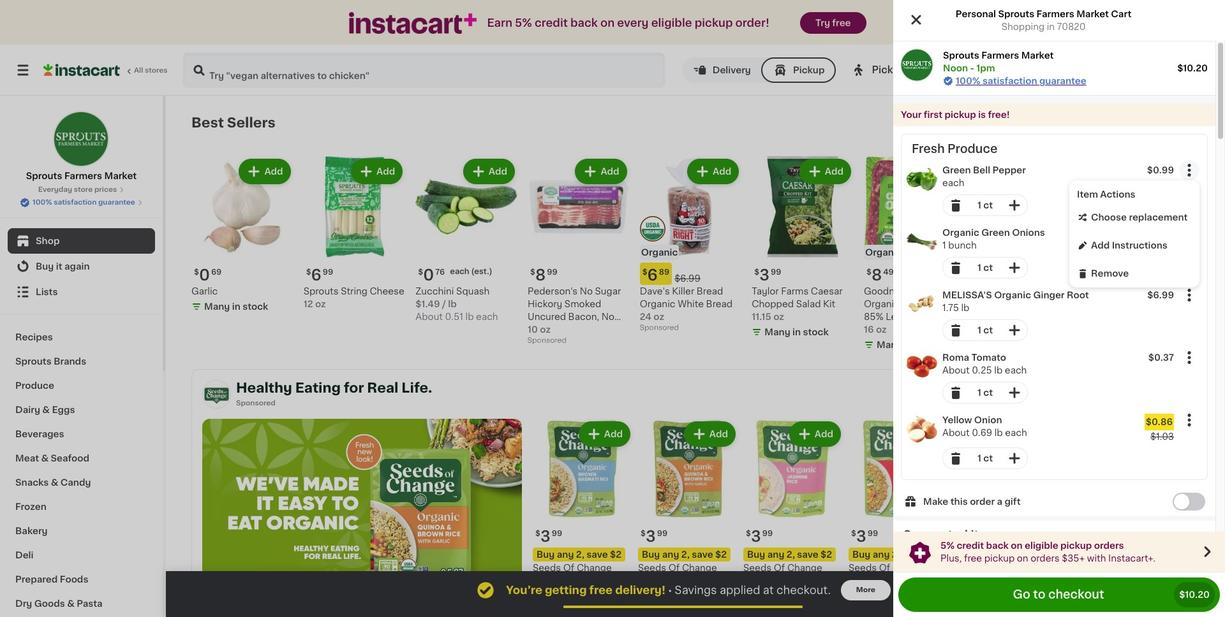 Task type: vqa. For each thing, say whether or not it's contained in the screenshot.
the Pulp
no



Task type: describe. For each thing, give the bounding box(es) containing it.
$ 3 99 for seeds of change organic jasmine rice
[[746, 530, 773, 545]]

$ 8 99
[[531, 268, 558, 283]]

$ inside $ 3 00
[[979, 14, 984, 21]]

save for seeds of change organic quinoa & brown rice with garlic
[[692, 551, 714, 560]]

each inside the "roma tomato about 0.25 lb each"
[[1005, 366, 1027, 375]]

seeds for seeds of change organic jasmine rice 8.5 oz
[[744, 565, 772, 574]]

mix
[[1008, 45, 1024, 54]]

1 inside organic cucumber 1 ct
[[416, 45, 420, 54]]

item
[[1078, 190, 1099, 199]]

bakery link
[[8, 520, 155, 544]]

pickup at 4841 rouzan square ave button
[[852, 52, 1042, 88]]

8.5 inside seeds of change organic jasmine rice 8.5 oz
[[744, 590, 759, 599]]

0 vertical spatial back
[[571, 18, 598, 28]]

fed
[[932, 300, 949, 309]]

eligible inside 5% credit back on eligible pickup orders plus, free pickup on orders $35+ with instacart+.
[[1025, 542, 1059, 551]]

revol
[[977, 32, 1002, 41]]

1 ct for bell
[[978, 201, 993, 210]]

revol greens mighty spring mix 4 oz
[[977, 32, 1070, 67]]

change for rice
[[788, 565, 823, 574]]

many in stock up roma tomato image
[[877, 341, 941, 350]]

add button for garlic
[[240, 160, 290, 183]]

rice for seeds of change organic brown and wild rice with tomato & roasted garlic
[[976, 590, 996, 599]]

$ 9 29
[[1091, 268, 1118, 283]]

50 for red bell pepper
[[656, 14, 666, 21]]

1 horizontal spatial 8.5
[[638, 603, 653, 612]]

organic up '89'
[[641, 249, 678, 257]]

1 vertical spatial on
[[1011, 542, 1023, 551]]

root
[[1067, 291, 1090, 300]]

0 vertical spatial on
[[601, 18, 615, 28]]

delivery button
[[682, 57, 762, 83]]

your first pickup is free!
[[901, 110, 1010, 119]]

green inside organic green onions 1 bunch
[[982, 229, 1010, 237]]

/ inside organic yellow onion $1.99 / lb
[[1115, 45, 1119, 54]]

many in stock down taylor farms caesar chopped salad kit 11.15 oz
[[765, 328, 829, 337]]

prepared foods
[[15, 576, 88, 585]]

$0.37
[[1149, 354, 1175, 363]]

$ inside $ 6 89
[[643, 269, 648, 277]]

0 vertical spatial produce
[[948, 144, 998, 155]]

buy any 2, save $2 for seeds of change organic brown and wild rice with tomato & roasted garlic
[[958, 551, 1043, 560]]

3 up delivery!
[[646, 530, 656, 545]]

add button for seeds of change organic quinoa & brown rice with garlic
[[686, 423, 735, 446]]

spanish
[[887, 577, 923, 586]]

1 vertical spatial $10.20
[[1180, 591, 1210, 600]]

dry
[[15, 600, 32, 609]]

seeds for seeds of change organic quinoa & brown rice with garlic
[[638, 565, 667, 574]]

hickory
[[528, 300, 563, 309]]

seeds for seeds of change organic brown and wild rice with tomato & roasted garlic
[[954, 565, 983, 574]]

lb inside the "roma tomato about 0.25 lb each"
[[995, 366, 1003, 375]]

shop
[[36, 237, 60, 246]]

0 horizontal spatial orders
[[1031, 554, 1060, 563]]

roasted
[[1000, 603, 1038, 612]]

sprouts for sprouts farmers market
[[26, 172, 62, 181]]

pico
[[1014, 288, 1034, 296]]

sponsored badge image for 8
[[528, 338, 567, 345]]

each (est.) inside $0.76 each (estimated) element
[[899, 13, 941, 21]]

many down 16 oz
[[877, 341, 903, 350]]

credit inside 5% credit back on eligible pickup orders plus, free pickup on orders $35+ with instacart+.
[[957, 542, 985, 551]]

2, for seeds of change organic jasmine rice
[[787, 551, 795, 560]]

buy for seeds of change organic jasmine rice
[[748, 551, 766, 560]]

oz inside sprouts spinach 9 oz
[[761, 45, 771, 54]]

yellow inside 'yellow onion about 0.69 lb each'
[[943, 416, 973, 425]]

$ inside $ 3 50
[[531, 14, 536, 21]]

ct inside organic cucumber 1 ct
[[422, 45, 431, 54]]

organic up $ 8 49
[[866, 249, 903, 257]]

about left "sprouts farmers market" image
[[864, 58, 892, 67]]

this
[[951, 498, 968, 507]]

3 up basmati
[[541, 530, 551, 545]]

(est.) up crown
[[355, 13, 376, 21]]

cheese
[[370, 288, 405, 296]]

many down red bell pepper
[[653, 47, 679, 56]]

product group containing 9
[[1089, 156, 1191, 348]]

lb inside 'yellow onion about 0.69 lb each'
[[995, 429, 1003, 438]]

0 vertical spatial bread
[[697, 288, 724, 296]]

add button for zucchini squash
[[465, 160, 514, 183]]

zucchini squash $1.49 / lb about 0.51 lb each for 76
[[864, 32, 947, 67]]

$2 for seeds of change organic jasmine rice
[[821, 551, 833, 560]]

$ 3 99 left increment quantity of organic green onions image
[[979, 268, 1006, 283]]

snacks & candy link
[[8, 471, 155, 495]]

9 inside item carousel region
[[1096, 268, 1107, 283]]

dairy & eggs
[[15, 406, 75, 415]]

$ 3 99 for seeds of change organic brown basmati rte rice
[[536, 530, 563, 545]]

8 for $ 8 49
[[872, 268, 882, 283]]

save for seeds of change organic brown basmati rte rice
[[587, 551, 608, 560]]

greens
[[1004, 32, 1036, 41]]

delivery!
[[616, 586, 666, 596]]

(est.) inside $ 0 76 each (est.)
[[471, 268, 493, 276]]

8 for $ 8 99
[[536, 268, 546, 283]]

remove organic green onions image
[[949, 260, 964, 276]]

/ inside item carousel region
[[442, 300, 446, 309]]

change for and
[[998, 565, 1033, 574]]

3 left 00
[[984, 13, 994, 28]]

$ inside $ 2 49
[[755, 14, 760, 21]]

sprouts spinach 9 oz
[[752, 32, 826, 54]]

1 right remove organic green onions icon
[[978, 264, 982, 273]]

bunch
[[949, 241, 977, 250]]

0 horizontal spatial produce
[[15, 382, 54, 391]]

yellow onion about 0.69 lb each
[[943, 416, 1028, 438]]

100% satisfaction guarantee link
[[956, 75, 1087, 87]]

& inside seeds of change organic quinoa & brown rice with garlic
[[711, 577, 718, 586]]

organic inside the seeds of change organic brown and wild rice with tomato & roasted garlic
[[954, 577, 990, 586]]

$0.76 each (estimated) element containing 0
[[416, 263, 518, 286]]

choose replacement
[[1092, 213, 1188, 222]]

product group containing green bell pepper
[[902, 159, 1208, 288]]

$ 1 50 for red bell pepper
[[643, 13, 666, 28]]

brown for basmati
[[571, 577, 599, 586]]

make this order a gift
[[924, 498, 1021, 507]]

$0.86 $1.03
[[1146, 418, 1175, 442]]

broccoli
[[304, 32, 341, 41]]

dry goods & pasta link
[[8, 592, 155, 617]]

sprouts inside personal sprouts farmers market cart shopping in 70820
[[999, 10, 1035, 19]]

oz right 16
[[876, 326, 887, 335]]

3 left increment quantity of organic green onions image
[[984, 268, 994, 283]]

1 horizontal spatial satisfaction
[[983, 77, 1038, 86]]

6 for $ 6 89
[[648, 268, 658, 283]]

sprouts farmers market image
[[901, 49, 933, 81]]

onion inside organic yellow onion $1.99 / lb
[[1157, 32, 1185, 41]]

product group containing organic green onions
[[902, 222, 1208, 284]]

to
[[1034, 590, 1046, 601]]

green bell pepper button
[[943, 164, 1133, 177]]

$ inside $ 8 49
[[867, 269, 872, 277]]

service type group
[[682, 57, 837, 83]]

0 vertical spatial $10.20
[[1178, 64, 1209, 73]]

rice inside seeds of change organic jasmine rice 8.5 oz
[[822, 577, 842, 586]]

99 inside $ 6 99
[[323, 269, 333, 277]]

sprouts pico de gallo 7 oz
[[977, 288, 1074, 309]]

many down the • savings applied at checkout. in the right of the page
[[757, 605, 782, 614]]

roma tomato image
[[907, 352, 938, 382]]

- inside sprouts farmers market noon - 1pm
[[971, 64, 975, 73]]

1 horizontal spatial 100% satisfaction guarantee
[[956, 77, 1087, 86]]

a
[[997, 498, 1003, 507]]

remove option
[[1070, 260, 1200, 288]]

market inside personal sprouts farmers market cart shopping in 70820
[[1077, 10, 1110, 19]]

3 up the • savings applied at checkout. in the right of the page
[[751, 530, 761, 545]]

farmers for sprouts farmers market
[[64, 172, 102, 181]]

0 horizontal spatial eligible
[[652, 18, 692, 28]]

0 horizontal spatial credit
[[535, 18, 568, 28]]

fresh produce
[[912, 144, 998, 155]]

add instructions
[[1092, 241, 1168, 250]]

seeds of change organic brown basmati rte rice 8.5 oz
[[533, 565, 612, 612]]

first
[[924, 110, 943, 119]]

99 up seeds of change organic spanish style rice
[[868, 531, 879, 538]]

many down $ 0 69
[[204, 303, 230, 312]]

many down celery
[[204, 47, 230, 56]]

product group containing roma tomato
[[902, 347, 1208, 409]]

pickup left order!
[[695, 18, 733, 28]]

1 vertical spatial $6.99
[[1148, 291, 1175, 300]]

farms
[[782, 288, 809, 296]]

2, for seeds of change organic quinoa & brown rice with garlic
[[682, 551, 690, 560]]

$ 0 76 each (est.)
[[418, 268, 493, 283]]

1 right remove yellow onion image
[[978, 455, 982, 463]]

99 up seeds of change organic jasmine rice 8.5 oz
[[763, 531, 773, 538]]

green bell pepper image
[[907, 164, 938, 195]]

buy for seeds of change organic quinoa & brown rice with garlic
[[642, 551, 660, 560]]

any for seeds of change organic spanish style rice
[[873, 551, 890, 560]]

& right the meat
[[41, 455, 49, 463]]

goodness
[[864, 287, 911, 296]]

killer
[[672, 288, 695, 296]]

for
[[344, 382, 364, 395]]

$ inside $ 0 69
[[194, 269, 199, 277]]

6 for $ 6 99
[[311, 268, 322, 283]]

$1.49 for 76
[[864, 45, 889, 54]]

add button for goodness grazecious organic grass-fed 85% lean ground beef
[[913, 160, 963, 183]]

many down broccoli crown $1.99 / lb
[[316, 73, 342, 82]]

of for rte
[[564, 565, 575, 574]]

add button for seeds of change organic spanish style rice
[[896, 423, 945, 446]]

garlic inside item carousel region
[[192, 287, 218, 296]]

oz down delivery!
[[655, 603, 666, 612]]

each inside 'yellow onion about 0.69 lb each'
[[1006, 429, 1028, 438]]

1.75
[[943, 304, 959, 313]]

•
[[668, 586, 672, 596]]

1 horizontal spatial 1pm
[[1113, 65, 1133, 75]]

choose replacement option
[[1070, 204, 1200, 232]]

organic inside melissa's organic ginger root 1.75 lb
[[995, 291, 1032, 300]]

add for seeds of change organic spanish style rice
[[920, 430, 939, 439]]

list box inside product group
[[1070, 181, 1200, 288]]

9 inside sprouts spinach 9 oz
[[752, 45, 758, 54]]

buy any 2, save $2 for seeds of change organic quinoa & brown rice with garlic
[[642, 551, 727, 560]]

24
[[640, 313, 652, 322]]

oz inside sprouts pico de gallo 7 oz
[[984, 300, 995, 309]]

0.51 for 76
[[894, 58, 912, 67]]

it
[[56, 262, 62, 271]]

99 left increment quantity of organic green onions image
[[995, 269, 1006, 277]]

sprouts for sprouts brands
[[15, 358, 52, 366]]

green inside green bell pepper each
[[943, 166, 971, 175]]

all
[[134, 67, 143, 74]]

pickup down items
[[985, 554, 1015, 563]]

$ inside $ 8 99
[[531, 269, 536, 277]]

melissa's organic ginger root button
[[943, 289, 1133, 302]]

many in stock down red bell pepper
[[653, 47, 717, 56]]

many in stock down 69
[[204, 303, 268, 312]]

everyday store prices
[[38, 186, 117, 193]]

& left candy
[[51, 479, 58, 488]]

sugar
[[595, 287, 621, 296]]

buy left it
[[36, 262, 54, 271]]

$1.49 for 0
[[416, 300, 440, 309]]

89
[[659, 269, 670, 277]]

buy any 2, save $2 for seeds of change organic brown basmati rte rice
[[537, 551, 622, 560]]

add for taylor farms caesar chopped salad kit
[[825, 167, 844, 176]]

& inside applegate organic chicken & apple sausage
[[1128, 300, 1135, 309]]

buy any 2, save $2 for seeds of change organic jasmine rice
[[748, 551, 833, 560]]

onions
[[1013, 229, 1046, 237]]

4841
[[921, 65, 945, 75]]

melissa's organic ginger root 1.75 lb
[[943, 291, 1090, 313]]

$ 2 49
[[755, 13, 781, 28]]

sprouts brands
[[15, 358, 86, 366]]

$6.99 inside item carousel region
[[675, 275, 701, 284]]

recipes
[[15, 333, 53, 342]]

many in stock down celery
[[204, 47, 268, 56]]

garlic inside seeds of change organic quinoa & brown rice with garlic
[[638, 603, 665, 612]]

$ 3 99 for seeds of change organic quinoa & brown rice with garlic
[[641, 530, 668, 545]]

everyday store prices link
[[38, 185, 125, 195]]

$ inside $ 0 76 each (est.)
[[418, 269, 423, 277]]

buy for seeds of change organic spanish style rice
[[853, 551, 871, 560]]

3 up the melissa's
[[536, 13, 546, 28]]

organic inside seeds of change organic spanish style rice
[[849, 577, 885, 586]]

1 right the remove green bell pepper icon
[[978, 201, 982, 210]]

taylor farms caesar chopped salad kit 11.15 oz
[[752, 288, 843, 322]]

1 up organic cucumber 1 ct in the top of the page
[[423, 13, 430, 28]]

of for 8.5
[[774, 565, 785, 574]]

lb inside melissa's organic ginger root 1.75 lb
[[962, 304, 970, 313]]

go
[[1014, 590, 1031, 601]]

free!
[[989, 110, 1010, 119]]

oz inside sprouts string cheese 12 oz
[[315, 300, 326, 309]]

spring
[[977, 45, 1006, 54]]

1 horizontal spatial -
[[1106, 65, 1111, 75]]

eating
[[295, 382, 341, 395]]

sponsored badge image for 3
[[977, 69, 1015, 77]]

organic inside organic green onions 1 bunch
[[943, 229, 980, 237]]

2 each (est.) from the left
[[334, 13, 376, 21]]

$ inside $ 9 29
[[1091, 269, 1096, 277]]

2 vertical spatial on
[[1017, 554, 1029, 563]]

(est.) inside the $ 1 43 each (est.)
[[1141, 13, 1162, 21]]

deli link
[[8, 544, 155, 568]]

about inside 'yellow onion about 0.69 lb each'
[[943, 429, 970, 438]]

100% inside button
[[33, 199, 52, 206]]

at inside popup button
[[909, 65, 918, 75]]

$2 for seeds of change organic quinoa & brown rice with garlic
[[716, 551, 727, 560]]

prices
[[94, 186, 117, 193]]

snacks
[[15, 479, 49, 488]]

produce link
[[8, 374, 155, 398]]

view all (30+)
[[1043, 119, 1105, 127]]

choose
[[1092, 213, 1127, 222]]

1 right 'remove melissa's organic ginger root' image
[[978, 326, 982, 335]]

express icon image
[[349, 12, 477, 34]]

organic inside seeds of change organic jasmine rice 8.5 oz
[[744, 577, 779, 586]]

100% satisfaction guarantee inside button
[[33, 199, 135, 206]]

organic inside 'goodness grazecious organic grass-fed 85% lean ground beef'
[[864, 300, 900, 309]]

1 ct for tomato
[[978, 389, 993, 398]]

lb inside broccoli crown $1.99 / lb
[[336, 45, 345, 54]]

3 up plus,
[[962, 530, 972, 545]]

yellow onion image
[[907, 414, 938, 445]]

lists link
[[8, 280, 155, 305]]

square
[[986, 65, 1021, 75]]

sprouts string cheese 12 oz
[[304, 288, 405, 309]]

& inside the seeds of change organic brown and wild rice with tomato & roasted garlic
[[990, 603, 998, 612]]

sprouts for sprouts farmers market noon - 1pm
[[944, 51, 980, 60]]

/ inside broccoli crown $1.99 / lb
[[330, 45, 334, 54]]

back inside 5% credit back on eligible pickup orders plus, free pickup on orders $35+ with instacart+.
[[987, 542, 1009, 551]]

caesar
[[811, 288, 843, 296]]

ct for roma
[[984, 389, 993, 398]]

seeds of change image
[[202, 381, 231, 409]]

satisfaction inside button
[[54, 199, 97, 206]]

3 up taylor
[[760, 268, 770, 283]]

0 vertical spatial 100%
[[956, 77, 981, 86]]

1 horizontal spatial free
[[833, 19, 851, 27]]

$0.99
[[1148, 166, 1175, 175]]

8.5 inside seeds of change organic brown basmati rte rice 8.5 oz
[[533, 603, 548, 612]]

many in stock down sprouts spinach 9 oz
[[765, 60, 829, 69]]

sprouts for sprouts string cheese 12 oz
[[304, 288, 339, 296]]

brown inside seeds of change organic quinoa & brown rice with garlic
[[638, 590, 667, 599]]

add instructions option
[[1070, 232, 1200, 260]]

1 vertical spatial sponsored badge image
[[640, 325, 679, 332]]

cart
[[1112, 10, 1132, 19]]

remove roma tomato image
[[949, 386, 964, 401]]

many down sprouts spinach 9 oz
[[765, 60, 791, 69]]

about inside item carousel region
[[416, 313, 443, 322]]

with inside seeds of change organic quinoa & brown rice with garlic
[[691, 590, 710, 599]]

free inside the treatment tracker modal dialog
[[590, 586, 613, 596]]

1 down 0.25
[[978, 389, 982, 398]]

with inside 5% credit back on eligible pickup orders plus, free pickup on orders $35+ with instacart+.
[[1088, 554, 1107, 563]]

increment quantity of green bell pepper image
[[1007, 198, 1023, 213]]

instacart+.
[[1109, 554, 1156, 563]]

organic inside the "dave's killer bread organic white bread 24 oz"
[[640, 300, 676, 309]]

of for wild
[[985, 565, 996, 574]]

$2 for seeds of change organic brown basmati rte rice
[[610, 551, 622, 560]]

about inside the "roma tomato about 0.25 lb each"
[[943, 366, 970, 375]]

mighty
[[1039, 32, 1070, 41]]

ct for yellow
[[984, 455, 993, 463]]

store
[[74, 186, 93, 193]]

49 for 8
[[884, 269, 894, 277]]

0 vertical spatial no
[[580, 287, 593, 296]]

rice inside seeds of change organic spanish style rice
[[849, 590, 869, 599]]

organic up the 29
[[1090, 249, 1127, 257]]

add for seeds of change organic jasmine rice
[[815, 430, 834, 439]]

0 for $ 0 76 each (est.)
[[423, 268, 434, 283]]

change for &
[[682, 565, 717, 574]]

many in stock down broccoli crown $1.99 / lb
[[316, 73, 381, 82]]

rte
[[572, 590, 588, 599]]

pickup up $35+
[[1061, 542, 1092, 551]]

more
[[857, 587, 876, 594]]

0 for $ 0 69
[[199, 268, 210, 283]]

$ 1 50 for organic cucumber
[[418, 13, 442, 28]]

1 left 43
[[1096, 13, 1103, 28]]

add for seeds of change organic brown and wild rice with tomato & roasted garlic
[[1026, 430, 1044, 439]]

frozen link
[[8, 495, 155, 520]]



Task type: locate. For each thing, give the bounding box(es) containing it.
of for rice
[[880, 565, 891, 574]]

many down melissa's organic ginger root 1.75 lb
[[989, 316, 1015, 325]]

onion inside 'yellow onion about 0.69 lb each'
[[975, 416, 1003, 425]]

1 horizontal spatial noon
[[1077, 65, 1104, 75]]

bread
[[697, 288, 724, 296], [706, 300, 733, 309]]

eligible up "and"
[[1025, 542, 1059, 551]]

add inside product group
[[1162, 167, 1180, 176]]

1 horizontal spatial pepper
[[993, 166, 1027, 175]]

0 horizontal spatial $0.76 each (estimated) element
[[416, 263, 518, 286]]

3 change from the left
[[788, 565, 823, 574]]

1 vertical spatial eligible
[[1025, 542, 1059, 551]]

1 vertical spatial bell
[[974, 166, 991, 175]]

2, for seeds of change organic spanish style rice
[[892, 551, 901, 560]]

smoked
[[565, 300, 602, 309]]

add for goodness grazecious organic grass-fed 85% lean ground beef
[[937, 167, 956, 176]]

100% satisfaction guarantee
[[956, 77, 1087, 86], [33, 199, 135, 206]]

pepper for red bell pepper
[[679, 32, 712, 41]]

change up quinoa
[[682, 565, 717, 574]]

ct for organic
[[984, 264, 993, 273]]

gestation
[[528, 326, 572, 335]]

yellow inside melissa's baby dutch yellow potatoes
[[528, 45, 556, 54]]

sprouts for sprouts spinach 9 oz
[[752, 32, 787, 41]]

zucchini
[[864, 32, 903, 41], [416, 288, 454, 296]]

product group containing yellow onion
[[902, 409, 1208, 475]]

1 horizontal spatial yellow
[[943, 416, 973, 425]]

1 inside organic green onions 1 bunch
[[943, 241, 947, 250]]

5 product group from the top
[[902, 409, 1208, 475]]

product group
[[977, 0, 1078, 80], [192, 156, 293, 316], [304, 156, 406, 311], [416, 156, 518, 324], [528, 156, 630, 348], [640, 156, 742, 335], [752, 156, 854, 342], [864, 156, 966, 355], [977, 156, 1078, 329], [1089, 156, 1191, 348], [533, 420, 633, 618], [638, 420, 739, 618], [744, 420, 844, 618], [849, 420, 949, 618], [954, 420, 1055, 618]]

0 horizontal spatial sponsored badge image
[[528, 338, 567, 345]]

2 horizontal spatial yellow
[[1127, 32, 1155, 41]]

add for seeds of change organic quinoa & brown rice with garlic
[[710, 430, 728, 439]]

1 $ 1 50 from the left
[[418, 13, 442, 28]]

0 vertical spatial tomato
[[972, 354, 1007, 363]]

ct left increment quantity of melissa's organic ginger root icon
[[984, 326, 993, 335]]

sponsored badge image down 4
[[977, 69, 1015, 77]]

1 vertical spatial pepper
[[993, 166, 1027, 175]]

1 $2 from the left
[[610, 551, 622, 560]]

lists
[[36, 288, 58, 297]]

1 down the express icon
[[416, 45, 420, 54]]

zucchini squash $1.49 / lb about 0.51 lb each for 0
[[416, 288, 498, 322]]

1 horizontal spatial $6.99
[[1148, 291, 1175, 300]]

1 horizontal spatial 76
[[884, 14, 894, 21]]

1 seeds from the left
[[533, 565, 561, 574]]

1 buy any 2, save $2 from the left
[[537, 551, 622, 560]]

remove yellow onion image
[[949, 451, 964, 467]]

3 1 ct from the top
[[978, 326, 993, 335]]

2 product group from the top
[[902, 222, 1208, 284]]

back up baby
[[571, 18, 598, 28]]

green bell pepper each
[[943, 166, 1027, 188]]

ct for green
[[984, 201, 993, 210]]

of up getting
[[564, 565, 575, 574]]

50 for melissa's baby dutch yellow potatoes
[[547, 14, 557, 21]]

bell for red
[[660, 32, 677, 41]]

garlic down delivery!
[[638, 603, 665, 612]]

0 vertical spatial orders
[[1095, 542, 1125, 551]]

1 vertical spatial $1.49
[[416, 300, 440, 309]]

market
[[1077, 10, 1110, 19], [1022, 51, 1054, 60], [104, 172, 137, 181]]

4 buy any 2, save $2 from the left
[[853, 551, 938, 560]]

seeds for seeds of change organic spanish style rice
[[849, 565, 877, 574]]

more button
[[841, 581, 891, 601]]

49 inside $ 8 49
[[884, 269, 894, 277]]

pepper inside green bell pepper each
[[993, 166, 1027, 175]]

0 horizontal spatial guarantee
[[98, 199, 135, 206]]

1 horizontal spatial bell
[[974, 166, 991, 175]]

pickup at 4841 rouzan square ave
[[872, 65, 1042, 75]]

organic inside seeds of change organic quinoa & brown rice with garlic
[[638, 577, 674, 586]]

garlic
[[192, 287, 218, 296], [638, 603, 665, 612], [954, 616, 981, 618]]

organic up apple
[[1137, 288, 1173, 296]]

1 of from the left
[[564, 565, 575, 574]]

each inside green bell pepper each
[[943, 179, 965, 188]]

$1.43 each (estimated) element
[[1089, 8, 1191, 30]]

0 vertical spatial guarantee
[[1040, 77, 1087, 86]]

2, for seeds of change organic brown basmati rte rice
[[576, 551, 585, 560]]

free inside 5% credit back on eligible pickup orders plus, free pickup on orders $35+ with instacart+.
[[965, 554, 983, 563]]

1
[[423, 13, 430, 28], [648, 13, 654, 28], [1096, 13, 1103, 28], [416, 45, 420, 54], [978, 201, 982, 210], [943, 241, 947, 250], [978, 264, 982, 273], [978, 326, 982, 335], [978, 389, 982, 398], [978, 455, 982, 463]]

seeds of change organic brown and wild rice with tomato & roasted garlic
[[954, 565, 1041, 618]]

we've made it easy to eat organic image
[[202, 420, 522, 600]]

1 each (est.) from the left
[[899, 13, 941, 21]]

guarantee down prices
[[98, 199, 135, 206]]

each inside $ 0 76 each (est.)
[[450, 268, 470, 276]]

None search field
[[183, 52, 666, 88]]

2, up quinoa
[[682, 551, 690, 560]]

add for sprouts string cheese
[[377, 167, 395, 176]]

ct for melissa's
[[984, 326, 993, 335]]

1 vertical spatial satisfaction
[[54, 199, 97, 206]]

rice inside the seeds of change organic brown and wild rice with tomato & roasted garlic
[[976, 590, 996, 599]]

bacon,
[[569, 313, 600, 322]]

sprouts down recipes
[[15, 358, 52, 366]]

0 vertical spatial credit
[[535, 18, 568, 28]]

all
[[1068, 119, 1078, 127]]

increment quantity of yellow onion image
[[1007, 451, 1023, 467]]

- down organic yellow onion $1.99 / lb
[[1106, 65, 1111, 75]]

organic down goodness
[[864, 300, 900, 309]]

$ 3 99 up more
[[852, 530, 879, 545]]

add for zucchini squash
[[489, 167, 508, 176]]

bakery
[[15, 527, 48, 536]]

1 ct down 0.69
[[978, 455, 993, 463]]

any
[[557, 551, 574, 560], [663, 551, 680, 560], [768, 551, 785, 560], [873, 551, 890, 560], [979, 551, 996, 560]]

bell right red on the top right
[[660, 32, 677, 41]]

frozen
[[15, 503, 46, 512]]

1 vertical spatial bread
[[706, 300, 733, 309]]

8.5 left checkout.
[[744, 590, 759, 599]]

jasmine
[[782, 577, 820, 586]]

applegate
[[1089, 288, 1135, 296]]

1 horizontal spatial $ 1 50
[[643, 13, 666, 28]]

about down $ 0 76 each (est.)
[[416, 313, 443, 322]]

any up seeds of change organic brown basmati rte rice 8.5 oz
[[557, 551, 574, 560]]

brown inside the seeds of change organic brown and wild rice with tomato & roasted garlic
[[992, 577, 1021, 586]]

sponsored badge image
[[977, 69, 1015, 77], [640, 325, 679, 332], [528, 338, 567, 345]]

1 0 from the left
[[199, 268, 210, 283]]

& left roasted
[[990, 603, 998, 612]]

4 1 ct from the top
[[978, 389, 993, 398]]

cucumber
[[454, 32, 501, 41]]

pickup
[[695, 18, 733, 28], [945, 110, 977, 119], [1061, 542, 1092, 551], [985, 554, 1015, 563]]

99 inside $ 8 99
[[547, 269, 558, 277]]

buy any 2, save $2 up seeds of change organic jasmine rice 8.5 oz
[[748, 551, 833, 560]]

1 $1.99 from the left
[[304, 45, 328, 54]]

seeds inside seeds of change organic jasmine rice 8.5 oz
[[744, 565, 772, 574]]

de
[[1036, 288, 1049, 296]]

5 buy any 2, save $2 from the left
[[958, 551, 1043, 560]]

76 inside $ 0 76 each (est.)
[[436, 269, 445, 277]]

0 horizontal spatial 76
[[436, 269, 445, 277]]

99 up seeds of change organic quinoa & brown rice with garlic
[[657, 531, 668, 538]]

1 50 from the left
[[547, 14, 557, 21]]

1 vertical spatial 49
[[884, 269, 894, 277]]

0 vertical spatial eligible
[[652, 18, 692, 28]]

ct left increment quantity of organic green onions image
[[984, 264, 993, 273]]

of up the jasmine at the right of the page
[[774, 565, 785, 574]]

$6.99 up killer
[[675, 275, 701, 284]]

pepper for green bell pepper each
[[993, 166, 1027, 175]]

4 2, from the left
[[892, 551, 901, 560]]

2 0 from the left
[[423, 268, 434, 283]]

each inside the $ 1 43 each (est.)
[[1120, 13, 1139, 21]]

1 vertical spatial 100% satisfaction guarantee
[[33, 199, 135, 206]]

save
[[587, 551, 608, 560], [692, 551, 714, 560], [798, 551, 819, 560], [903, 551, 924, 560], [1008, 551, 1030, 560]]

None field
[[1180, 160, 1200, 181], [1180, 285, 1200, 306], [1180, 348, 1200, 368], [1180, 410, 1200, 431], [1180, 160, 1200, 181], [1180, 285, 1200, 306], [1180, 348, 1200, 368], [1180, 410, 1200, 431]]

/ left "sprouts farmers market" image
[[891, 45, 895, 54]]

farmers inside personal sprouts farmers market cart shopping in 70820
[[1037, 10, 1075, 19]]

many down 11.15
[[765, 328, 791, 337]]

melissa's organic ginger root image
[[907, 289, 938, 320]]

8 up the pederson's
[[536, 268, 546, 283]]

yellow inside organic yellow onion $1.99 / lb
[[1127, 32, 1155, 41]]

sprouts for sprouts pico de gallo 7 oz
[[977, 288, 1012, 296]]

$2 for seeds of change organic spanish style rice
[[926, 551, 938, 560]]

tomato
[[972, 354, 1007, 363], [954, 603, 988, 612]]

any for seeds of change organic brown basmati rte rice
[[557, 551, 574, 560]]

0 horizontal spatial 100% satisfaction guarantee
[[33, 199, 135, 206]]

item carousel region
[[192, 110, 1191, 360]]

on up "and"
[[1017, 554, 1029, 563]]

0 vertical spatial bell
[[660, 32, 677, 41]]

1 horizontal spatial garlic
[[638, 603, 665, 612]]

instacart logo image
[[43, 63, 120, 78]]

1 2, from the left
[[576, 551, 585, 560]]

5 save from the left
[[1008, 551, 1030, 560]]

roma tomato button
[[943, 352, 1133, 365]]

item actions
[[1078, 190, 1136, 199]]

any for seeds of change organic jasmine rice
[[768, 551, 785, 560]]

rice for seeds of change organic brown basmati rte rice 8.5 oz
[[590, 590, 610, 599]]

2
[[760, 13, 770, 28]]

lb inside organic yellow onion $1.99 / lb
[[1121, 45, 1130, 54]]

0 horizontal spatial yellow
[[528, 45, 556, 54]]

$ inside the $ 1 43 each (est.)
[[1091, 14, 1096, 21]]

99 up seeds of change organic brown basmati rte rice 8.5 oz
[[552, 531, 563, 538]]

organic cucumber 1 ct
[[416, 32, 501, 54]]

2, up seeds of change organic brown basmati rte rice 8.5 oz
[[576, 551, 585, 560]]

seeds of change organic jasmine rice 8.5 oz
[[744, 565, 842, 599]]

save for seeds of change organic brown and wild rice with tomato & roasted garlic
[[1008, 551, 1030, 560]]

0.51 left 4841
[[894, 58, 912, 67]]

market inside sprouts farmers market noon - 1pm
[[1022, 51, 1054, 60]]

change up you're getting free delivery! at the bottom of the page
[[577, 565, 612, 574]]

0.25
[[972, 366, 993, 375]]

checkout
[[1049, 590, 1105, 601]]

0 horizontal spatial $6.99
[[675, 275, 701, 284]]

2 of from the left
[[669, 565, 680, 574]]

1 horizontal spatial no
[[602, 313, 615, 322]]

0 vertical spatial free
[[833, 19, 851, 27]]

0 horizontal spatial onion
[[975, 416, 1003, 425]]

any for seeds of change organic quinoa & brown rice with garlic
[[663, 551, 680, 560]]

any for seeds of change organic brown and wild rice with tomato & roasted garlic
[[979, 551, 996, 560]]

1 vertical spatial orders
[[1031, 554, 1060, 563]]

/
[[891, 45, 895, 54], [330, 45, 334, 54], [1115, 45, 1119, 54], [442, 300, 446, 309]]

0
[[199, 268, 210, 283], [423, 268, 434, 283]]

rice right checkout.
[[849, 590, 869, 599]]

0 vertical spatial 49
[[771, 14, 781, 21]]

1 any from the left
[[557, 551, 574, 560]]

1 ct for organic
[[978, 326, 993, 335]]

1 horizontal spatial produce
[[948, 144, 998, 155]]

healthy eating for real life. spo nsored
[[236, 382, 432, 407]]

sprouts down $ 6 99 at the left of the page
[[304, 288, 339, 296]]

5 any from the left
[[979, 551, 996, 560]]

4 save from the left
[[903, 551, 924, 560]]

buy for seeds of change organic brown basmati rte rice
[[537, 551, 555, 560]]

list box
[[1070, 181, 1200, 288]]

add inside the add instructions option
[[1092, 241, 1110, 250]]

1 up red on the top right
[[648, 13, 654, 28]]

buy any 2, save $2 up seeds of change organic brown basmati rte rice 8.5 oz
[[537, 551, 622, 560]]

farmers
[[1037, 10, 1075, 19], [982, 51, 1020, 60], [64, 172, 102, 181]]

pickup button
[[762, 57, 837, 83]]

1 8 from the left
[[536, 268, 546, 283]]

organic green onions image
[[907, 227, 938, 257]]

remove green bell pepper image
[[949, 198, 964, 213]]

2 2, from the left
[[682, 551, 690, 560]]

add button for sprouts string cheese
[[352, 160, 402, 183]]

& inside 'link'
[[67, 600, 75, 609]]

4 $2 from the left
[[926, 551, 938, 560]]

satisfaction
[[983, 77, 1038, 86], [54, 199, 97, 206]]

zucchini up "sprouts farmers market" image
[[864, 32, 903, 41]]

of inside seeds of change organic brown basmati rte rice 8.5 oz
[[564, 565, 575, 574]]

noon - 1pm link
[[1057, 63, 1133, 78]]

$ inside $ 6 99
[[306, 269, 311, 277]]

of inside the seeds of change organic brown and wild rice with tomato & roasted garlic
[[985, 565, 996, 574]]

49 for 2
[[771, 14, 781, 21]]

0 vertical spatial pepper
[[679, 32, 712, 41]]

4 of from the left
[[880, 565, 891, 574]]

ct down 0.69
[[984, 455, 993, 463]]

free right rte
[[590, 586, 613, 596]]

eggs
[[52, 406, 75, 415]]

change inside seeds of change organic spanish style rice
[[893, 565, 928, 574]]

organic inside applegate organic chicken & apple sausage
[[1137, 288, 1173, 296]]

$ 3 99
[[755, 268, 782, 283], [979, 268, 1006, 283], [536, 530, 563, 545], [641, 530, 668, 545], [746, 530, 773, 545], [852, 530, 879, 545], [957, 530, 984, 545]]

1 change from the left
[[577, 565, 612, 574]]

1pm inside sprouts farmers market noon - 1pm
[[977, 64, 996, 73]]

1 vertical spatial squash
[[457, 288, 490, 296]]

add button for seeds of change organic brown and wild rice with tomato & roasted garlic
[[1002, 423, 1051, 446]]

0.51 inside item carousel region
[[445, 313, 463, 322]]

in inside personal sprouts farmers market cart shopping in 70820
[[1047, 22, 1055, 31]]

rice for seeds of change organic quinoa & brown rice with garlic
[[669, 590, 689, 599]]

1 1 ct from the top
[[978, 201, 993, 210]]

crates
[[574, 326, 604, 335]]

no
[[580, 287, 593, 296], [602, 313, 615, 322]]

organic inside seeds of change organic brown basmati rte rice 8.5 oz
[[533, 577, 569, 586]]

sprouts
[[999, 10, 1035, 19], [752, 32, 787, 41], [944, 51, 980, 60], [26, 172, 62, 181], [304, 288, 339, 296], [977, 288, 1012, 296], [15, 358, 52, 366]]

50 for organic cucumber
[[431, 14, 442, 21]]

garlic down wild
[[954, 616, 981, 618]]

0 vertical spatial 100% satisfaction guarantee
[[956, 77, 1087, 86]]

1 horizontal spatial onion
[[1157, 32, 1185, 41]]

squash for 0
[[457, 288, 490, 296]]

2, down items
[[998, 551, 1006, 560]]

increment quantity of organic green onions image
[[1007, 260, 1023, 276]]

candy
[[61, 479, 91, 488]]

pickup left is
[[945, 110, 977, 119]]

sprouts farmers market link
[[26, 111, 137, 183]]

rice inside seeds of change organic quinoa & brown rice with garlic
[[669, 590, 689, 599]]

$ 3 99 for seeds of change organic brown and wild rice with tomato & roasted garlic
[[957, 530, 984, 545]]

0 vertical spatial zucchini squash $1.49 / lb about 0.51 lb each
[[864, 32, 947, 67]]

5 2, from the left
[[998, 551, 1006, 560]]

$ 3 99 up seeds of change organic brown basmati rte rice 8.5 oz
[[536, 530, 563, 545]]

gift
[[1005, 498, 1021, 507]]

1 vertical spatial 100%
[[33, 199, 52, 206]]

shopping
[[1002, 22, 1045, 31]]

(est.) left personal
[[920, 13, 941, 21]]

1 horizontal spatial eligible
[[1025, 542, 1059, 551]]

$1.99 inside organic yellow onion $1.99 / lb
[[1089, 45, 1113, 54]]

0 horizontal spatial 100%
[[33, 199, 52, 206]]

$1.49
[[864, 45, 889, 54], [416, 300, 440, 309]]

tomato inside the seeds of change organic brown and wild rice with tomato & roasted garlic
[[954, 603, 988, 612]]

product group containing melissa's organic ginger root
[[902, 284, 1208, 347]]

2, for seeds of change organic brown and wild rice with tomato & roasted garlic
[[998, 551, 1006, 560]]

buy down suggested items
[[958, 551, 976, 560]]

zucchini inside item carousel region
[[416, 288, 454, 296]]

0 vertical spatial onion
[[1157, 32, 1185, 41]]

$2 left plus,
[[926, 551, 938, 560]]

1 save from the left
[[587, 551, 608, 560]]

1 horizontal spatial 9
[[1096, 268, 1107, 283]]

2 horizontal spatial garlic
[[954, 616, 981, 618]]

0 horizontal spatial 8.5
[[533, 603, 548, 612]]

2 horizontal spatial market
[[1077, 10, 1110, 19]]

farmers inside the sprouts farmers market link
[[64, 172, 102, 181]]

0 vertical spatial market
[[1077, 10, 1110, 19]]

1 6 from the left
[[311, 268, 322, 283]]

99 up taylor
[[771, 269, 782, 277]]

5 seeds from the left
[[954, 565, 983, 574]]

produce up dairy
[[15, 382, 54, 391]]

50 inside $ 3 50
[[547, 14, 557, 21]]

99 down order
[[973, 531, 984, 538]]

3 2, from the left
[[787, 551, 795, 560]]

5% inside 5% credit back on eligible pickup orders plus, free pickup on orders $35+ with instacart+.
[[941, 542, 955, 551]]

5 change from the left
[[998, 565, 1033, 574]]

buy any 2, save $2 for seeds of change organic spanish style rice
[[853, 551, 938, 560]]

0 vertical spatial 5%
[[515, 18, 532, 28]]

of inside seeds of change organic spanish style rice
[[880, 565, 891, 574]]

$10.20
[[1178, 64, 1209, 73], [1180, 591, 1210, 600]]

4 change from the left
[[893, 565, 928, 574]]

1 vertical spatial $0.76 each (estimated) element
[[416, 263, 518, 286]]

add button for seeds of change organic brown basmati rte rice
[[580, 423, 629, 446]]

49 inside $ 2 49
[[771, 14, 781, 21]]

increment quantity of melissa's organic ginger root image
[[1007, 323, 1023, 338]]

3 product group from the top
[[902, 284, 1208, 347]]

basmati
[[533, 590, 570, 599]]

1 vertical spatial no
[[602, 313, 615, 322]]

0 vertical spatial $0.76 each (estimated) element
[[864, 8, 966, 30]]

2 vertical spatial yellow
[[943, 416, 973, 425]]

farmers up square
[[982, 51, 1020, 60]]

2 vertical spatial free
[[590, 586, 613, 596]]

3 save from the left
[[798, 551, 819, 560]]

add button for taylor farms caesar chopped salad kit
[[801, 160, 850, 183]]

list box containing item actions
[[1070, 181, 1200, 288]]

chicken
[[1089, 300, 1125, 309]]

0 horizontal spatial noon
[[944, 64, 968, 73]]

1 ct
[[978, 201, 993, 210], [978, 264, 993, 273], [978, 326, 993, 335], [978, 389, 993, 398], [978, 455, 993, 463]]

pickup for pickup at 4841 rouzan square ave
[[872, 65, 906, 75]]

1 vertical spatial 0.51
[[445, 313, 463, 322]]

beverages
[[15, 430, 64, 439]]

at left 4841
[[909, 65, 918, 75]]

organic
[[416, 32, 452, 41], [1089, 32, 1124, 41], [943, 229, 980, 237], [866, 249, 903, 257], [641, 249, 678, 257], [1090, 249, 1127, 257], [1137, 288, 1173, 296], [995, 291, 1032, 300], [864, 300, 900, 309], [640, 300, 676, 309], [533, 577, 569, 586], [638, 577, 674, 586], [744, 577, 779, 586], [849, 577, 885, 586], [954, 577, 990, 586]]

2 $1.99 from the left
[[1089, 45, 1113, 54]]

76
[[884, 14, 894, 21], [436, 269, 445, 277]]

remove melissa's organic ginger root image
[[949, 323, 964, 338]]

1 vertical spatial onion
[[975, 416, 1003, 425]]

pepper up delivery button
[[679, 32, 712, 41]]

1 horizontal spatial 0
[[423, 268, 434, 283]]

$ 6 89
[[643, 268, 670, 283]]

squash inside item carousel region
[[457, 288, 490, 296]]

any up seeds of change organic spanish style rice
[[873, 551, 890, 560]]

6
[[311, 268, 322, 283], [648, 268, 658, 283]]

change for style
[[893, 565, 928, 574]]

0 vertical spatial at
[[909, 65, 918, 75]]

onion up 0.69
[[975, 416, 1003, 425]]

1 horizontal spatial 6
[[648, 268, 658, 283]]

3 seeds from the left
[[744, 565, 772, 574]]

in
[[1047, 22, 1055, 31], [232, 47, 241, 56], [681, 47, 689, 56], [793, 60, 801, 69], [344, 73, 353, 82], [232, 303, 241, 312], [1017, 316, 1026, 325], [793, 328, 801, 337], [905, 341, 913, 350], [784, 605, 793, 614]]

noon down '70820'
[[1077, 65, 1104, 75]]

$1.49 inside item carousel region
[[416, 300, 440, 309]]

yellow down $1.43 each (estimated) element
[[1127, 32, 1155, 41]]

onion
[[1157, 32, 1185, 41], [975, 416, 1003, 425]]

add for garlic
[[265, 167, 283, 176]]

credit up plus,
[[957, 542, 985, 551]]

of for brown
[[669, 565, 680, 574]]

change inside seeds of change organic jasmine rice 8.5 oz
[[788, 565, 823, 574]]

29
[[1108, 269, 1118, 277]]

oz right "24"
[[654, 313, 665, 322]]

$2 for seeds of change organic brown and wild rice with tomato & roasted garlic
[[1032, 551, 1043, 560]]

1 vertical spatial 76
[[436, 269, 445, 277]]

1 vertical spatial zucchini
[[416, 288, 454, 296]]

product group
[[902, 159, 1208, 288], [902, 222, 1208, 284], [902, 284, 1208, 347], [902, 347, 1208, 409], [902, 409, 1208, 475]]

2,
[[576, 551, 585, 560], [682, 551, 690, 560], [787, 551, 795, 560], [892, 551, 901, 560], [998, 551, 1006, 560]]

try free
[[816, 19, 851, 27]]

1 horizontal spatial green
[[982, 229, 1010, 237]]

change up the spanish
[[893, 565, 928, 574]]

of up quinoa
[[669, 565, 680, 574]]

every
[[618, 18, 649, 28]]

no up crates
[[602, 313, 615, 322]]

yellow down remove roma tomato image
[[943, 416, 973, 425]]

announcement region
[[894, 532, 1226, 573]]

0 horizontal spatial zucchini
[[416, 288, 454, 296]]

1 vertical spatial garlic
[[638, 603, 665, 612]]

$ 3 99 for seeds of change organic spanish style rice
[[852, 530, 879, 545]]

back down a
[[987, 542, 1009, 551]]

many in stock down melissa's organic ginger root 1.75 lb
[[989, 316, 1053, 325]]

eligible up red bell pepper
[[652, 18, 692, 28]]

1 ct for green
[[978, 264, 993, 273]]

oz inside the "dave's killer bread organic white bread 24 oz"
[[654, 313, 665, 322]]

earn 5% credit back on every eligible pickup order!
[[487, 18, 770, 28]]

- left 4
[[971, 64, 975, 73]]

0 horizontal spatial $1.99
[[304, 45, 328, 54]]

organic up wild
[[954, 577, 990, 586]]

pickup
[[872, 65, 906, 75], [793, 66, 825, 75]]

squash for 76
[[905, 32, 938, 41]]

rice inside seeds of change organic brown basmati rte rice 8.5 oz
[[590, 590, 610, 599]]

seeds inside the seeds of change organic brown and wild rice with tomato & roasted garlic
[[954, 565, 983, 574]]

delivery
[[713, 66, 751, 75]]

$0.76 each (estimated) element
[[864, 8, 966, 30], [416, 263, 518, 286]]

1 product group from the top
[[902, 159, 1208, 288]]

free right try
[[833, 19, 851, 27]]

save for seeds of change organic spanish style rice
[[903, 551, 924, 560]]

99 up sprouts string cheese 12 oz
[[323, 269, 333, 277]]

3 50 from the left
[[656, 14, 666, 21]]

change for basmati
[[577, 565, 612, 574]]

2 any from the left
[[663, 551, 680, 560]]

oz up 'service type' group
[[761, 45, 771, 54]]

2 change from the left
[[682, 565, 717, 574]]

satisfaction down everyday store prices
[[54, 199, 97, 206]]

oz inside taylor farms caesar chopped salad kit 11.15 oz
[[774, 313, 785, 322]]

$ 3 99 up taylor
[[755, 268, 782, 283]]

zucchini for 0
[[416, 288, 454, 296]]

stores
[[145, 67, 168, 74]]

seeds for seeds of change organic brown basmati rte rice 8.5 oz
[[533, 565, 561, 574]]

goods
[[34, 600, 65, 609]]

noon inside sprouts farmers market noon - 1pm
[[944, 64, 968, 73]]

sprouts farmers market logo image
[[53, 111, 109, 167]]

3 of from the left
[[774, 565, 785, 574]]

2 1 ct from the top
[[978, 264, 993, 273]]

4 any from the left
[[873, 551, 890, 560]]

1 horizontal spatial each (est.)
[[899, 13, 941, 21]]

sausage
[[1089, 313, 1127, 322]]

of inside seeds of change organic quinoa & brown rice with garlic
[[669, 565, 680, 574]]

oz inside seeds of change organic jasmine rice 8.5 oz
[[761, 590, 771, 599]]

50 up organic cucumber 1 ct in the top of the page
[[431, 14, 442, 21]]

1 horizontal spatial pickup
[[872, 65, 906, 75]]

bell for green
[[974, 166, 991, 175]]

3 any from the left
[[768, 551, 785, 560]]

seeds up the • savings applied at checkout. in the right of the page
[[744, 565, 772, 574]]

0 vertical spatial $1.49
[[864, 45, 889, 54]]

0 vertical spatial sponsored badge image
[[977, 69, 1015, 77]]

1 horizontal spatial $1.49
[[864, 45, 889, 54]]

oz inside seeds of change organic brown basmati rte rice 8.5 oz
[[550, 603, 561, 612]]

many in stock down checkout.
[[757, 605, 821, 614]]

at inside the • savings applied at checkout.
[[763, 586, 774, 596]]

$6.89 original price: $6.99 element
[[640, 263, 742, 286]]

dairy & eggs link
[[8, 398, 155, 423]]

bread right white at the right
[[706, 300, 733, 309]]

$1.99 inside broccoli crown $1.99 / lb
[[304, 45, 328, 54]]

2 6 from the left
[[648, 268, 658, 283]]

rice down quinoa
[[669, 590, 689, 599]]

prepared foods link
[[8, 568, 155, 592]]

0 vertical spatial with
[[1088, 554, 1107, 563]]

5 1 ct from the top
[[978, 455, 993, 463]]

change inside seeds of change organic brown basmati rte rice 8.5 oz
[[577, 565, 612, 574]]

4 seeds from the left
[[849, 565, 877, 574]]

about down the roma
[[943, 366, 970, 375]]

0 horizontal spatial 6
[[311, 268, 322, 283]]

5 $2 from the left
[[1032, 551, 1043, 560]]

tomato inside the "roma tomato about 0.25 lb each"
[[972, 354, 1007, 363]]

2 50 from the left
[[431, 14, 442, 21]]

oz right 10
[[540, 326, 551, 335]]

market for sprouts farmers market
[[104, 172, 137, 181]]

organic inside organic cucumber 1 ct
[[416, 32, 452, 41]]

organic left cucumber
[[416, 32, 452, 41]]

seeds
[[533, 565, 561, 574], [638, 565, 667, 574], [744, 565, 772, 574], [849, 565, 877, 574], [954, 565, 983, 574]]

1 horizontal spatial back
[[987, 542, 1009, 551]]

market inside the sprouts farmers market link
[[104, 172, 137, 181]]

5 of from the left
[[985, 565, 996, 574]]

2 $ 1 50 from the left
[[643, 13, 666, 28]]

guarantee inside button
[[98, 199, 135, 206]]

go to checkout
[[1014, 590, 1105, 601]]

1 vertical spatial zucchini squash $1.49 / lb about 0.51 lb each
[[416, 288, 498, 322]]

0 horizontal spatial garlic
[[192, 287, 218, 296]]

0 horizontal spatial satisfaction
[[54, 199, 97, 206]]

0 vertical spatial yellow
[[1127, 32, 1155, 41]]

earn
[[487, 18, 513, 28]]

farmers for sprouts farmers market noon - 1pm
[[982, 51, 1020, 60]]

$ 3 99 up plus,
[[957, 530, 984, 545]]

on
[[601, 18, 615, 28], [1011, 542, 1023, 551], [1017, 554, 1029, 563]]

organic inside organic yellow onion $1.99 / lb
[[1089, 32, 1124, 41]]

increment quantity of roma tomato image
[[1007, 386, 1023, 401]]

2 $2 from the left
[[716, 551, 727, 560]]

green
[[943, 166, 971, 175], [982, 229, 1010, 237]]

recipes link
[[8, 326, 155, 350]]

pickup for pickup
[[793, 66, 825, 75]]

sprouts inside sprouts farmers market noon - 1pm
[[944, 51, 980, 60]]

$ 0 69
[[194, 268, 222, 283]]

at right applied
[[763, 586, 774, 596]]

quinoa
[[676, 577, 709, 586]]

3 up more
[[857, 530, 867, 545]]

garlic inside the seeds of change organic brown and wild rice with tomato & roasted garlic
[[954, 616, 981, 618]]

market for sprouts farmers market noon - 1pm
[[1022, 51, 1054, 60]]

life.
[[402, 382, 432, 395]]

treatment tracker modal dialog
[[166, 572, 1216, 618]]

onion up the 5 "button"
[[1157, 32, 1185, 41]]

1 horizontal spatial zucchini
[[864, 32, 903, 41]]

1 horizontal spatial market
[[1022, 51, 1054, 60]]

brown for and
[[992, 577, 1021, 586]]

2 seeds from the left
[[638, 565, 667, 574]]

brown up with in the right of the page
[[992, 577, 1021, 586]]

yellow down the melissa's
[[528, 45, 556, 54]]

& left eggs
[[42, 406, 50, 415]]

5
[[1181, 66, 1187, 75]]

market up ave
[[1022, 51, 1054, 60]]

seeds up more
[[849, 565, 877, 574]]

2 vertical spatial garlic
[[954, 616, 981, 618]]

0 horizontal spatial squash
[[457, 288, 490, 296]]

2 save from the left
[[692, 551, 714, 560]]

pepper
[[679, 32, 712, 41], [993, 166, 1027, 175]]

back
[[571, 18, 598, 28], [987, 542, 1009, 551]]

& left apple
[[1128, 300, 1135, 309]]

0 horizontal spatial market
[[104, 172, 137, 181]]

3 $2 from the left
[[821, 551, 833, 560]]

0 vertical spatial green
[[943, 166, 971, 175]]

2 vertical spatial sponsored badge image
[[528, 338, 567, 345]]

2 buy any 2, save $2 from the left
[[642, 551, 727, 560]]

0 horizontal spatial $ 1 50
[[418, 13, 442, 28]]

$0.76 each (estimated) element containing each (est.)
[[864, 8, 966, 30]]

meat & seafood
[[15, 455, 89, 463]]

0 vertical spatial 9
[[752, 45, 758, 54]]

0 horizontal spatial 9
[[752, 45, 758, 54]]

prepared
[[15, 576, 58, 585]]

0 horizontal spatial 8
[[536, 268, 546, 283]]

3 buy any 2, save $2 from the left
[[748, 551, 833, 560]]

4 product group from the top
[[902, 347, 1208, 409]]

0 vertical spatial 76
[[884, 14, 894, 21]]

2 8 from the left
[[872, 268, 882, 283]]



